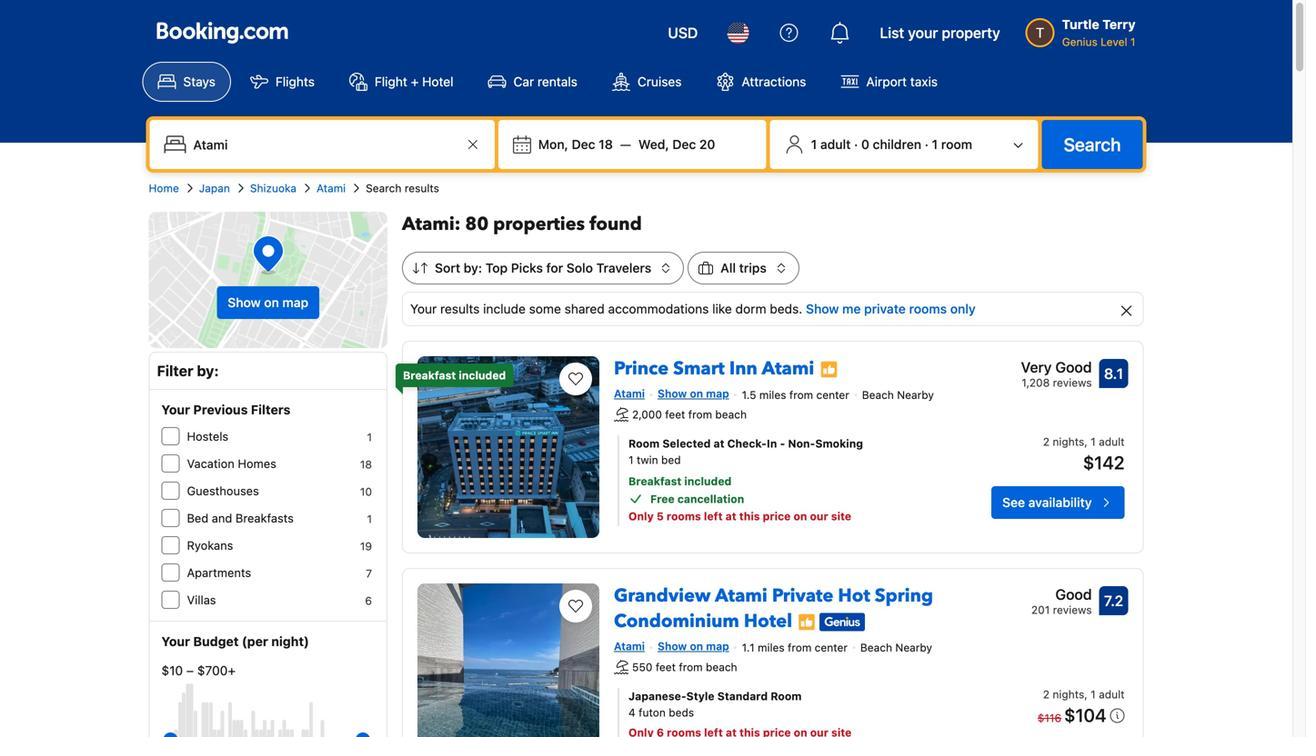 Task type: describe. For each thing, give the bounding box(es) containing it.
standard
[[717, 690, 768, 703]]

show on map button
[[217, 287, 319, 319]]

grandview atami private hot spring condominium hotel link
[[614, 577, 933, 634]]

attractions link
[[701, 62, 822, 102]]

beach for atami
[[862, 389, 894, 401]]

2 nights , 1 adult
[[1043, 688, 1125, 701]]

grandview atami private hot spring condominium hotel image
[[418, 584, 599, 738]]

nearby for grandview atami private hot spring condominium hotel
[[895, 642, 932, 654]]

$104
[[1064, 705, 1107, 726]]

from for 2,000
[[688, 408, 712, 421]]

$10
[[161, 664, 183, 679]]

travelers
[[596, 261, 651, 276]]

list your property
[[880, 24, 1000, 41]]

1 adult · 0 children · 1 room button
[[777, 127, 1031, 162]]

stays
[[183, 74, 216, 89]]

japanese-style standard room
[[629, 690, 802, 703]]

your for your budget (per night)
[[161, 634, 190, 649]]

1 twin bed breakfast included
[[629, 454, 732, 488]]

japanese-
[[629, 690, 686, 703]]

atami link
[[317, 180, 346, 196]]

8.1
[[1104, 365, 1123, 383]]

home link
[[149, 180, 179, 196]]

accommodations
[[608, 302, 709, 317]]

show on map inside button
[[228, 295, 309, 310]]

cruises link
[[597, 62, 697, 102]]

dorm
[[736, 302, 766, 317]]

, for 2 nights , 1 adult $142
[[1084, 436, 1088, 448]]

$116
[[1038, 712, 1062, 725]]

good inside good 201 reviews
[[1056, 586, 1092, 604]]

taxis
[[910, 74, 938, 89]]

2 dec from the left
[[673, 137, 696, 152]]

include
[[483, 302, 526, 317]]

only
[[629, 510, 654, 523]]

breakfasts
[[236, 512, 294, 525]]

wed, dec 20 button
[[631, 128, 723, 161]]

7.2
[[1104, 593, 1124, 610]]

550
[[632, 661, 653, 674]]

mon,
[[538, 137, 568, 152]]

1.1
[[742, 642, 755, 654]]

search for search
[[1064, 134, 1121, 155]]

2 for 2 nights , 1 adult
[[1043, 688, 1050, 701]]

–
[[186, 664, 194, 679]]

1 vertical spatial room
[[771, 690, 802, 703]]

private
[[772, 584, 834, 609]]

search button
[[1042, 120, 1143, 169]]

20
[[700, 137, 715, 152]]

ryokans
[[187, 539, 233, 553]]

atami up the '2,000'
[[614, 388, 645, 400]]

japan
[[199, 182, 230, 195]]

flights link
[[235, 62, 330, 102]]

1 inside 1 twin bed breakfast included
[[629, 454, 634, 466]]

home
[[149, 182, 179, 195]]

turtle
[[1062, 17, 1099, 32]]

beach nearby for prince smart inn atami
[[862, 389, 934, 401]]

flights
[[276, 74, 315, 89]]

1 horizontal spatial at
[[726, 510, 737, 523]]

0 vertical spatial rooms
[[909, 302, 947, 317]]

show inside button
[[228, 295, 261, 310]]

smoking
[[815, 437, 863, 450]]

atami down where are you going? field
[[317, 182, 346, 195]]

atami:
[[402, 212, 461, 237]]

all trips button
[[688, 252, 799, 285]]

1 · from the left
[[854, 137, 858, 152]]

$10 – $700+
[[161, 664, 236, 679]]

nights for 2 nights , 1 adult $142
[[1053, 436, 1084, 448]]

0
[[861, 137, 870, 152]]

all trips
[[721, 261, 767, 276]]

apartments
[[187, 566, 251, 580]]

adult for 2 nights , 1 adult
[[1099, 688, 1125, 701]]

map for prince
[[706, 388, 729, 400]]

1 adult · 0 children · 1 room
[[811, 137, 972, 152]]

some
[[529, 302, 561, 317]]

condominium
[[614, 609, 739, 634]]

very good 1,208 reviews
[[1021, 359, 1092, 389]]

2,000
[[632, 408, 662, 421]]

grandview atami private hot spring condominium hotel
[[614, 584, 933, 634]]

prince
[[614, 357, 669, 382]]

miles for private
[[758, 642, 785, 654]]

map inside button
[[282, 295, 309, 310]]

car
[[514, 74, 534, 89]]

flight + hotel link
[[334, 62, 469, 102]]

your budget (per night)
[[161, 634, 309, 649]]

beach for atami
[[706, 661, 737, 674]]

hostels
[[187, 430, 228, 443]]

—
[[620, 137, 631, 152]]

picks
[[511, 261, 543, 276]]

flight
[[375, 74, 407, 89]]

bed
[[187, 512, 209, 525]]

attractions
[[742, 74, 806, 89]]

2 · from the left
[[925, 137, 929, 152]]

rentals
[[538, 74, 578, 89]]

genius
[[1062, 35, 1098, 48]]

good inside very good 1,208 reviews
[[1056, 359, 1092, 376]]

6
[[365, 595, 372, 608]]

adult for 2 nights , 1 adult $142
[[1099, 436, 1125, 448]]

miles for inn
[[759, 389, 786, 401]]

map for grandview
[[706, 640, 729, 653]]

atami inside grandview atami private hot spring condominium hotel
[[715, 584, 768, 609]]

1 horizontal spatial 18
[[599, 137, 613, 152]]

2,000 feet from beach
[[632, 408, 747, 421]]



Task type: locate. For each thing, give the bounding box(es) containing it.
1 vertical spatial reviews
[[1053, 604, 1092, 617]]

your account menu turtle terry genius level 1 element
[[1026, 8, 1143, 50]]

0 horizontal spatial by:
[[197, 362, 219, 380]]

1 horizontal spatial by:
[[464, 261, 482, 276]]

reviews right '201'
[[1053, 604, 1092, 617]]

2 for 2 nights , 1 adult $142
[[1043, 436, 1050, 448]]

2 2 from the top
[[1043, 688, 1050, 701]]

shizuoka
[[250, 182, 297, 195]]

1 reviews from the top
[[1053, 377, 1092, 389]]

from up non- on the right bottom of the page
[[789, 389, 813, 401]]

0 vertical spatial reviews
[[1053, 377, 1092, 389]]

0 vertical spatial beach nearby
[[862, 389, 934, 401]]

beach nearby up "smoking"
[[862, 389, 934, 401]]

0 vertical spatial adult
[[820, 137, 851, 152]]

(per
[[242, 634, 268, 649]]

your
[[908, 24, 938, 41]]

on
[[264, 295, 279, 310], [690, 388, 703, 400], [794, 510, 807, 523], [690, 640, 703, 653]]

included up the cancellation
[[684, 475, 732, 488]]

list
[[880, 24, 904, 41]]

0 horizontal spatial room
[[629, 437, 660, 450]]

show on map
[[228, 295, 309, 310], [658, 388, 729, 400], [658, 640, 729, 653]]

0 horizontal spatial 18
[[360, 458, 372, 471]]

see availability link
[[992, 486, 1125, 519]]

center down hot
[[815, 642, 848, 654]]

wed,
[[638, 137, 669, 152]]

1 vertical spatial center
[[815, 642, 848, 654]]

prince smart inn atami link
[[614, 349, 814, 382]]

1 , from the top
[[1084, 436, 1088, 448]]

free
[[650, 493, 675, 506]]

1
[[1131, 35, 1136, 48], [811, 137, 817, 152], [932, 137, 938, 152], [367, 431, 372, 444], [1091, 436, 1096, 448], [629, 454, 634, 466], [367, 513, 372, 526], [1091, 688, 1096, 701]]

0 horizontal spatial rooms
[[667, 510, 701, 523]]

beach down hot
[[860, 642, 892, 654]]

mon, dec 18 button
[[531, 128, 620, 161]]

1 horizontal spatial results
[[440, 302, 480, 317]]

1 vertical spatial breakfast
[[629, 475, 682, 488]]

0 vertical spatial show on map
[[228, 295, 309, 310]]

results up atami:
[[405, 182, 439, 195]]

18 up "10"
[[360, 458, 372, 471]]

, inside 2 nights , 1 adult $142
[[1084, 436, 1088, 448]]

1 vertical spatial included
[[684, 475, 732, 488]]

1 vertical spatial ,
[[1084, 688, 1088, 701]]

1 vertical spatial search
[[366, 182, 402, 195]]

non-
[[788, 437, 815, 450]]

0 vertical spatial breakfast
[[403, 369, 456, 382]]

18 left "—"
[[599, 137, 613, 152]]

center up "smoking"
[[816, 389, 849, 401]]

1 left '0'
[[811, 137, 817, 152]]

2 vertical spatial map
[[706, 640, 729, 653]]

reviews right the '1,208'
[[1053, 377, 1092, 389]]

found
[[590, 212, 642, 237]]

1 inside turtle terry genius level 1
[[1131, 35, 1136, 48]]

by: left top
[[464, 261, 482, 276]]

0 vertical spatial beach
[[715, 408, 747, 421]]

hotel up the 1.1
[[744, 609, 792, 634]]

1.5
[[742, 389, 756, 401]]

1 vertical spatial adult
[[1099, 436, 1125, 448]]

shizuoka link
[[250, 180, 297, 196]]

1 vertical spatial nearby
[[895, 642, 932, 654]]

japanese-style standard room link
[[629, 688, 936, 705]]

0 horizontal spatial hotel
[[422, 74, 454, 89]]

included down include
[[459, 369, 506, 382]]

feet right 550
[[656, 661, 676, 674]]

from up style
[[679, 661, 703, 674]]

0 vertical spatial feet
[[665, 408, 685, 421]]

1.1 miles from center
[[742, 642, 848, 654]]

0 horizontal spatial included
[[459, 369, 506, 382]]

included inside 1 twin bed breakfast included
[[684, 475, 732, 488]]

1,208
[[1022, 377, 1050, 389]]

2 nights , 1 adult $142
[[1043, 436, 1125, 473]]

feet for prince
[[665, 408, 685, 421]]

2 inside 2 nights , 1 adult $142
[[1043, 436, 1050, 448]]

all
[[721, 261, 736, 276]]

breakfast inside 1 twin bed breakfast included
[[629, 475, 682, 488]]

1 right level
[[1131, 35, 1136, 48]]

nights
[[1053, 436, 1084, 448], [1053, 688, 1084, 701]]

results down the sort
[[440, 302, 480, 317]]

show me private rooms only link
[[806, 302, 976, 317]]

your results include some shared accommodations like dorm beds. show me private rooms only
[[410, 302, 976, 317]]

booking.com image
[[157, 22, 288, 44]]

beach
[[862, 389, 894, 401], [860, 642, 892, 654]]

2 vertical spatial adult
[[1099, 688, 1125, 701]]

miles right 1.5
[[759, 389, 786, 401]]

1 vertical spatial results
[[440, 302, 480, 317]]

good element
[[1031, 584, 1092, 606]]

from down grandview atami private hot spring condominium hotel
[[788, 642, 812, 654]]

dec left 20
[[673, 137, 696, 152]]

1 left room on the top of page
[[932, 137, 938, 152]]

0 vertical spatial map
[[282, 295, 309, 310]]

prince smart inn atami
[[614, 357, 814, 382]]

1 horizontal spatial breakfast
[[629, 475, 682, 488]]

0 horizontal spatial search
[[366, 182, 402, 195]]

0 vertical spatial 2
[[1043, 436, 1050, 448]]

hot
[[838, 584, 870, 609]]

1 dec from the left
[[572, 137, 595, 152]]

adult inside 1 adult · 0 children · 1 room dropdown button
[[820, 137, 851, 152]]

0 vertical spatial search
[[1064, 134, 1121, 155]]

, up the $142
[[1084, 436, 1088, 448]]

feet
[[665, 408, 685, 421], [656, 661, 676, 674]]

results
[[405, 182, 439, 195], [440, 302, 480, 317]]

filter
[[157, 362, 193, 380]]

0 vertical spatial room
[[629, 437, 660, 450]]

1 horizontal spatial hotel
[[744, 609, 792, 634]]

villas
[[187, 594, 216, 607]]

beach for smart
[[715, 408, 747, 421]]

inn
[[729, 357, 758, 382]]

at left check-
[[714, 437, 725, 450]]

beach nearby down spring
[[860, 642, 932, 654]]

rooms down free cancellation on the bottom of the page
[[667, 510, 701, 523]]

0 vertical spatial included
[[459, 369, 506, 382]]

usd
[[668, 24, 698, 41]]

hotel inside flight + hotel link
[[422, 74, 454, 89]]

show
[[228, 295, 261, 310], [806, 302, 839, 317], [658, 388, 687, 400], [658, 640, 687, 653]]

beach for hot
[[860, 642, 892, 654]]

18
[[599, 137, 613, 152], [360, 458, 372, 471]]

$700+
[[197, 664, 236, 679]]

1 vertical spatial rooms
[[667, 510, 701, 523]]

0 vertical spatial nights
[[1053, 436, 1084, 448]]

room
[[629, 437, 660, 450], [771, 690, 802, 703]]

1 vertical spatial beach
[[706, 661, 737, 674]]

0 vertical spatial beach
[[862, 389, 894, 401]]

2 vertical spatial your
[[161, 634, 190, 649]]

car rentals
[[514, 74, 578, 89]]

0 vertical spatial results
[[405, 182, 439, 195]]

from
[[789, 389, 813, 401], [688, 408, 712, 421], [788, 642, 812, 654], [679, 661, 703, 674]]

Where are you going? field
[[186, 128, 462, 161]]

list your property link
[[869, 11, 1011, 55]]

nearby down spring
[[895, 642, 932, 654]]

0 vertical spatial miles
[[759, 389, 786, 401]]

0 vertical spatial 18
[[599, 137, 613, 152]]

nights up the $142
[[1053, 436, 1084, 448]]

smart
[[673, 357, 725, 382]]

for
[[546, 261, 563, 276]]

room up twin
[[629, 437, 660, 450]]

0 horizontal spatial at
[[714, 437, 725, 450]]

1 vertical spatial hotel
[[744, 609, 792, 634]]

1 up $104
[[1091, 688, 1096, 701]]

reviews
[[1053, 377, 1092, 389], [1053, 604, 1092, 617]]

0 vertical spatial hotel
[[422, 74, 454, 89]]

search results updated. atami: 80 properties found. element
[[402, 212, 1144, 237]]

0 horizontal spatial breakfast
[[403, 369, 456, 382]]

1 nights from the top
[[1053, 436, 1084, 448]]

0 vertical spatial at
[[714, 437, 725, 450]]

from for 1.1
[[788, 642, 812, 654]]

0 horizontal spatial ·
[[854, 137, 858, 152]]

feet for grandview
[[656, 661, 676, 674]]

at right left
[[726, 510, 737, 523]]

adult up $104
[[1099, 688, 1125, 701]]

by:
[[464, 261, 482, 276], [197, 362, 219, 380]]

miles right the 1.1
[[758, 642, 785, 654]]

scored 7.2 element
[[1099, 587, 1128, 616]]

0 vertical spatial ,
[[1084, 436, 1088, 448]]

feet right the '2,000'
[[665, 408, 685, 421]]

1 vertical spatial your
[[161, 403, 190, 418]]

beach up japanese-style standard room
[[706, 661, 737, 674]]

1 up "10"
[[367, 431, 372, 444]]

grandview
[[614, 584, 711, 609]]

2 nights from the top
[[1053, 688, 1084, 701]]

room right "standard"
[[771, 690, 802, 703]]

from up selected at bottom right
[[688, 408, 712, 421]]

site
[[831, 510, 852, 523]]

center for atami
[[816, 389, 849, 401]]

1 vertical spatial nights
[[1053, 688, 1084, 701]]

beach nearby for grandview atami private hot spring condominium hotel
[[860, 642, 932, 654]]

1 vertical spatial 18
[[360, 458, 372, 471]]

1 vertical spatial miles
[[758, 642, 785, 654]]

breakfast included
[[403, 369, 506, 382]]

search inside search button
[[1064, 134, 1121, 155]]

beds
[[669, 707, 694, 719]]

1 inside 2 nights , 1 adult $142
[[1091, 436, 1096, 448]]

room selected at check-in - non-smoking link
[[629, 436, 936, 452]]

atami up 550
[[614, 640, 645, 653]]

0 horizontal spatial results
[[405, 182, 439, 195]]

very
[[1021, 359, 1052, 376]]

2
[[1043, 436, 1050, 448], [1043, 688, 1050, 701]]

0 vertical spatial nearby
[[897, 389, 934, 401]]

2 vertical spatial show on map
[[658, 640, 729, 653]]

1 horizontal spatial rooms
[[909, 302, 947, 317]]

reviews inside very good 1,208 reviews
[[1053, 377, 1092, 389]]

trips
[[739, 261, 767, 276]]

rooms left only
[[909, 302, 947, 317]]

1 vertical spatial at
[[726, 510, 737, 523]]

cancellation
[[678, 493, 744, 506]]

this property is part of our preferred partner program. it's committed to providing excellent service and good value. it'll pay us a higher commission if you make a booking. image
[[820, 361, 838, 379], [820, 361, 838, 379], [798, 614, 816, 632], [798, 614, 816, 632]]

nearby for prince smart inn atami
[[897, 389, 934, 401]]

genius discounts available at this property. image
[[820, 614, 865, 632], [820, 614, 865, 632]]

beds.
[[770, 302, 803, 317]]

from for 550
[[679, 661, 703, 674]]

your previous filters
[[161, 403, 290, 418]]

included
[[459, 369, 506, 382], [684, 475, 732, 488]]

1 vertical spatial beach
[[860, 642, 892, 654]]

1 left twin
[[629, 454, 634, 466]]

cruises
[[638, 74, 682, 89]]

style
[[686, 690, 715, 703]]

nights inside 2 nights , 1 adult $142
[[1053, 436, 1084, 448]]

show on map for prince
[[658, 388, 729, 400]]

filters
[[251, 403, 290, 418]]

dec right mon,
[[572, 137, 595, 152]]

your up "$10"
[[161, 634, 190, 649]]

,
[[1084, 436, 1088, 448], [1084, 688, 1088, 701]]

0 vertical spatial by:
[[464, 261, 482, 276]]

left
[[704, 510, 723, 523]]

availability
[[1029, 495, 1092, 510]]

by: for sort
[[464, 261, 482, 276]]

1 horizontal spatial ·
[[925, 137, 929, 152]]

prince smart inn atami image
[[418, 357, 599, 539]]

1 2 from the top
[[1043, 436, 1050, 448]]

1 horizontal spatial included
[[684, 475, 732, 488]]

1 vertical spatial by:
[[197, 362, 219, 380]]

previous
[[193, 403, 248, 418]]

1 down "10"
[[367, 513, 372, 526]]

turtle terry genius level 1
[[1062, 17, 1136, 48]]

beach down 1.5
[[715, 408, 747, 421]]

guesthouses
[[187, 484, 259, 498]]

good right very
[[1056, 359, 1092, 376]]

breakfast
[[403, 369, 456, 382], [629, 475, 682, 488]]

· right the children
[[925, 137, 929, 152]]

1 up the $142
[[1091, 436, 1096, 448]]

nights up $104
[[1053, 688, 1084, 701]]

very good element
[[1021, 357, 1092, 378]]

on inside button
[[264, 295, 279, 310]]

search results
[[366, 182, 439, 195]]

1 good from the top
[[1056, 359, 1092, 376]]

1 vertical spatial 2
[[1043, 688, 1050, 701]]

by: right filter
[[197, 362, 219, 380]]

atami up the 1.1
[[715, 584, 768, 609]]

0 vertical spatial your
[[410, 302, 437, 317]]

good 201 reviews
[[1031, 586, 1092, 617]]

0 vertical spatial good
[[1056, 359, 1092, 376]]

top
[[486, 261, 508, 276]]

1 horizontal spatial room
[[771, 690, 802, 703]]

your down filter
[[161, 403, 190, 418]]

children
[[873, 137, 921, 152]]

scored 8.1 element
[[1099, 359, 1128, 388]]

adult left '0'
[[820, 137, 851, 152]]

2 , from the top
[[1084, 688, 1088, 701]]

hotel inside grandview atami private hot spring condominium hotel
[[744, 609, 792, 634]]

from for 1.5
[[789, 389, 813, 401]]

vacation
[[187, 457, 235, 471]]

2 down the '1,208'
[[1043, 436, 1050, 448]]

, up $104
[[1084, 688, 1088, 701]]

2 up the "$116"
[[1043, 688, 1050, 701]]

1 horizontal spatial search
[[1064, 134, 1121, 155]]

center for hot
[[815, 642, 848, 654]]

2 good from the top
[[1056, 586, 1092, 604]]

1 vertical spatial good
[[1056, 586, 1092, 604]]

1 horizontal spatial dec
[[673, 137, 696, 152]]

search for search results
[[366, 182, 402, 195]]

airport taxis link
[[825, 62, 953, 102]]

results for search
[[405, 182, 439, 195]]

our
[[810, 510, 828, 523]]

room selected at check-in - non-smoking
[[629, 437, 863, 450]]

adult inside 2 nights , 1 adult $142
[[1099, 436, 1125, 448]]

adult
[[820, 137, 851, 152], [1099, 436, 1125, 448], [1099, 688, 1125, 701]]

0 horizontal spatial dec
[[572, 137, 595, 152]]

your down the sort
[[410, 302, 437, 317]]

, for 2 nights , 1 adult
[[1084, 688, 1088, 701]]

adult up the $142
[[1099, 436, 1125, 448]]

show on map for grandview
[[658, 640, 729, 653]]

map
[[282, 295, 309, 310], [706, 388, 729, 400], [706, 640, 729, 653]]

your for your previous filters
[[161, 403, 190, 418]]

1 vertical spatial map
[[706, 388, 729, 400]]

results for your
[[440, 302, 480, 317]]

nearby down show me private rooms only 'link'
[[897, 389, 934, 401]]

price
[[763, 510, 791, 523]]

nights for 2 nights , 1 adult
[[1053, 688, 1084, 701]]

hotel right "+"
[[422, 74, 454, 89]]

bed and breakfasts
[[187, 512, 294, 525]]

1 vertical spatial beach nearby
[[860, 642, 932, 654]]

by: for filter
[[197, 362, 219, 380]]

private
[[864, 302, 906, 317]]

1 vertical spatial feet
[[656, 661, 676, 674]]

terry
[[1103, 17, 1136, 32]]

flight + hotel
[[375, 74, 454, 89]]

2 reviews from the top
[[1053, 604, 1092, 617]]

group
[[171, 726, 363, 738]]

good left the 7.2
[[1056, 586, 1092, 604]]

0 vertical spatial center
[[816, 389, 849, 401]]

1 vertical spatial show on map
[[658, 388, 729, 400]]

budget
[[193, 634, 239, 649]]

reviews inside good 201 reviews
[[1053, 604, 1092, 617]]

beach up "smoking"
[[862, 389, 894, 401]]

your for your results include some shared accommodations like dorm beds. show me private rooms only
[[410, 302, 437, 317]]

atami up 1.5 miles from center
[[762, 357, 814, 382]]

· left '0'
[[854, 137, 858, 152]]



Task type: vqa. For each thing, say whether or not it's contained in the screenshot.
the bottom the Beach Nearby
yes



